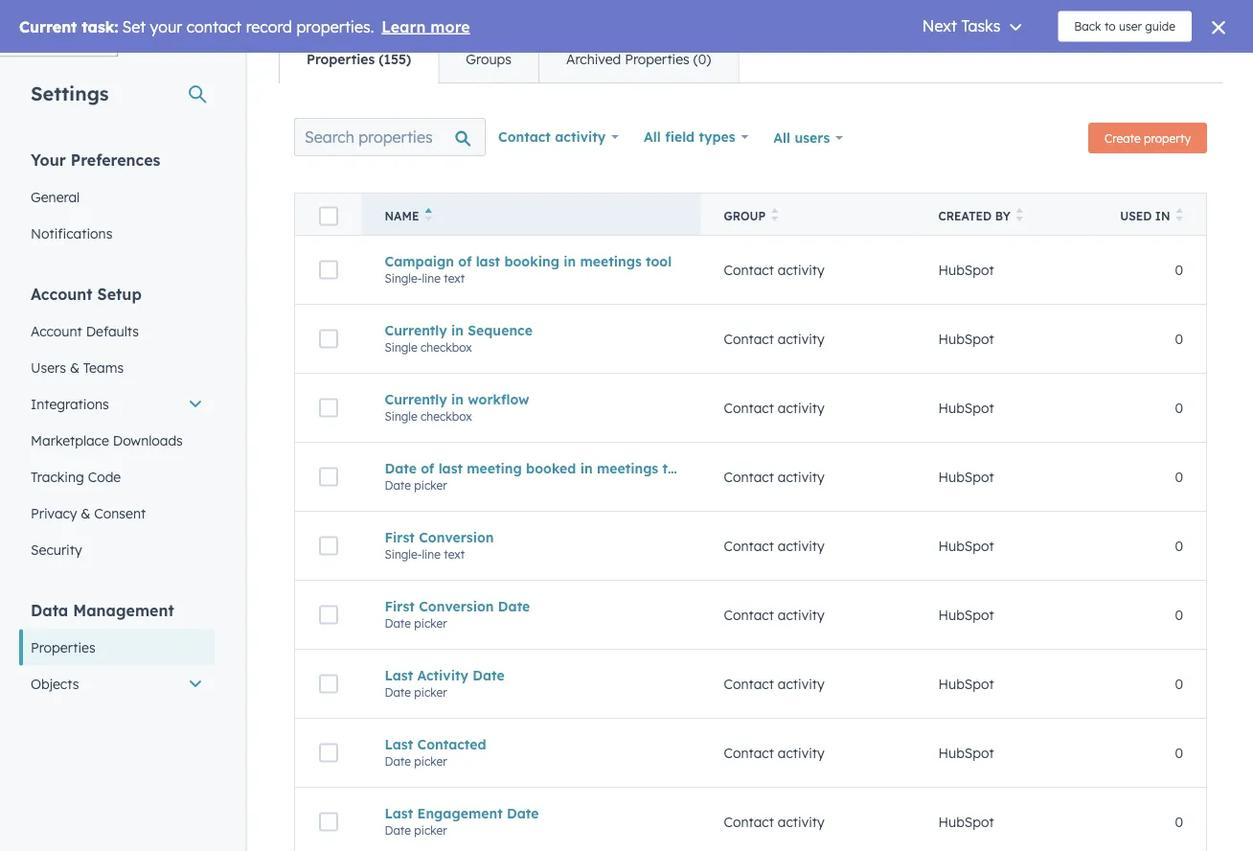 Task type: vqa. For each thing, say whether or not it's contained in the screenshot.
2nd Email
no



Task type: describe. For each thing, give the bounding box(es) containing it.
of for campaign
[[458, 253, 472, 270]]

marketplace
[[31, 432, 109, 449]]

archived properties (0) link
[[539, 36, 738, 82]]

management
[[73, 600, 174, 620]]

last engagement date date picker
[[385, 805, 539, 837]]

activity for date of last meeting booked in meetings tool
[[778, 468, 825, 485]]

all for all users
[[774, 129, 791, 146]]

currently in sequence button
[[385, 322, 678, 339]]

booked
[[526, 460, 576, 477]]

activity for last engagement date
[[778, 813, 825, 830]]

in inside date of last meeting booked in meetings tool date picker
[[580, 460, 593, 477]]

created
[[939, 209, 992, 223]]

account for account setup
[[31, 284, 93, 303]]

data management
[[31, 600, 174, 620]]

hubspot for currently in sequence
[[939, 330, 995, 347]]

created by button
[[916, 193, 1092, 235]]

in
[[1156, 209, 1171, 223]]

last activity date button
[[385, 667, 678, 684]]

types
[[699, 128, 736, 145]]

preferences
[[71, 150, 160, 169]]

first conversion single-line text
[[385, 529, 494, 561]]

privacy & consent
[[31, 505, 146, 521]]

last activity date date picker
[[385, 667, 505, 699]]

tool inside date of last meeting booked in meetings tool date picker
[[663, 460, 689, 477]]

single for currently in workflow
[[385, 409, 418, 423]]

activity inside popup button
[[555, 128, 606, 145]]

used in
[[1121, 209, 1171, 223]]

date up first conversion single-line text
[[385, 478, 411, 492]]

defaults
[[86, 322, 139, 339]]

last for last engagement date
[[385, 805, 413, 822]]

currently for currently in workflow
[[385, 391, 447, 408]]

hubspot for last contacted
[[939, 744, 995, 761]]

picker inside date of last meeting booked in meetings tool date picker
[[414, 478, 447, 492]]

last contacted date picker
[[385, 736, 486, 768]]

property
[[1144, 131, 1191, 145]]

data
[[31, 600, 68, 620]]

ascending sort. press to sort descending. image
[[425, 208, 432, 221]]

contact for date of last meeting booked in meetings tool
[[724, 468, 774, 485]]

tracking code
[[31, 468, 121, 485]]

contact for last activity date
[[724, 675, 774, 692]]

0 for currently in sequence
[[1175, 330, 1184, 347]]

0 for first conversion date
[[1175, 606, 1184, 623]]

code
[[88, 468, 121, 485]]

0 for date of last meeting booked in meetings tool
[[1175, 468, 1184, 485]]

contact for currently in sequence
[[724, 330, 774, 347]]

account for account defaults
[[31, 322, 82, 339]]

properties (155)
[[307, 51, 411, 68]]

contact activity for first conversion
[[724, 537, 825, 554]]

sequence
[[468, 322, 533, 339]]

conversion for single-
[[419, 529, 494, 546]]

press to sort. element for created by
[[1017, 208, 1024, 224]]

0 for currently in workflow
[[1175, 399, 1184, 416]]

currently in sequence single checkbox
[[385, 322, 533, 354]]

& for users
[[70, 359, 79, 376]]

account defaults
[[31, 322, 139, 339]]

general
[[31, 188, 80, 205]]

contact for first conversion
[[724, 537, 774, 554]]

activity for first conversion
[[778, 537, 825, 554]]

last for booking
[[476, 253, 500, 270]]

press to sort. image for group
[[772, 208, 779, 221]]

tracking code link
[[19, 459, 215, 495]]

single- inside first conversion single-line text
[[385, 547, 422, 561]]

line inside first conversion single-line text
[[422, 547, 441, 561]]

workflow
[[468, 391, 530, 408]]

0 for first conversion
[[1175, 537, 1184, 554]]

hubspot for last engagement date
[[939, 813, 995, 830]]

settings
[[31, 81, 109, 105]]

picker for conversion
[[414, 616, 447, 630]]

name button
[[362, 193, 701, 235]]

consent
[[94, 505, 146, 521]]

last for last contacted
[[385, 736, 413, 753]]

activity for first conversion date
[[778, 606, 825, 623]]

Search search field
[[294, 118, 486, 156]]

last engagement date button
[[385, 805, 678, 822]]

in inside currently in sequence single checkbox
[[451, 322, 464, 339]]

hubspot for first conversion
[[939, 537, 995, 554]]

all users button
[[761, 118, 856, 158]]

all field types button
[[632, 118, 761, 156]]

meetings inside campaign of last booking in meetings tool single-line text
[[580, 253, 642, 270]]

account defaults link
[[19, 313, 215, 349]]

objects
[[31, 675, 79, 692]]

properties (155) link
[[280, 36, 438, 82]]

contact activity for currently in workflow
[[724, 399, 825, 416]]

date up last activity date "button"
[[498, 598, 530, 615]]

downloads
[[113, 432, 183, 449]]

engagement
[[417, 805, 503, 822]]

security link
[[19, 531, 215, 568]]

integrations button
[[19, 386, 215, 422]]

(0)
[[694, 51, 711, 68]]

dashboard link
[[0, 19, 118, 57]]

contact activity inside popup button
[[498, 128, 606, 145]]

groups
[[466, 51, 512, 68]]

privacy
[[31, 505, 77, 521]]

by
[[995, 209, 1011, 223]]

security
[[31, 541, 82, 558]]

groups link
[[438, 36, 539, 82]]

teams
[[83, 359, 124, 376]]

(155)
[[379, 51, 411, 68]]

create property button
[[1089, 123, 1208, 153]]

booking
[[504, 253, 560, 270]]

general link
[[19, 179, 215, 215]]

currently in workflow button
[[385, 391, 678, 408]]

first conversion date button
[[385, 598, 678, 615]]

setup
[[97, 284, 142, 303]]

users & teams
[[31, 359, 124, 376]]

all users
[[774, 129, 830, 146]]

users & teams link
[[19, 349, 215, 386]]

users
[[31, 359, 66, 376]]

dashboard
[[32, 29, 106, 46]]

tab list containing properties (155)
[[279, 35, 739, 83]]

date of last meeting booked in meetings tool button
[[385, 460, 689, 477]]

press to sort. element for group
[[772, 208, 779, 224]]

created by
[[939, 209, 1011, 223]]

contact for campaign of last booking in meetings tool
[[724, 261, 774, 278]]

activity for last activity date
[[778, 675, 825, 692]]

group
[[724, 209, 766, 223]]



Task type: locate. For each thing, give the bounding box(es) containing it.
1 horizontal spatial last
[[476, 253, 500, 270]]

4 0 from the top
[[1175, 468, 1184, 485]]

conversion inside first conversion single-line text
[[419, 529, 494, 546]]

1 vertical spatial conversion
[[419, 598, 494, 615]]

currently for currently in sequence
[[385, 322, 447, 339]]

picker up first conversion single-line text
[[414, 478, 447, 492]]

currently down campaign
[[385, 322, 447, 339]]

2 horizontal spatial properties
[[625, 51, 690, 68]]

2 single- from the top
[[385, 547, 422, 561]]

2 line from the top
[[422, 547, 441, 561]]

date of last meeting booked in meetings tool date picker
[[385, 460, 689, 492]]

currently inside currently in workflow single checkbox
[[385, 391, 447, 408]]

campaign of last booking in meetings tool single-line text
[[385, 253, 672, 285]]

5 0 from the top
[[1175, 537, 1184, 554]]

all inside popup button
[[644, 128, 661, 145]]

conversion up first conversion date date picker
[[419, 529, 494, 546]]

first conversion date date picker
[[385, 598, 530, 630]]

currently down currently in sequence single checkbox
[[385, 391, 447, 408]]

& for privacy
[[81, 505, 90, 521]]

first for first conversion
[[385, 529, 415, 546]]

date down last contacted date picker
[[385, 823, 411, 837]]

line
[[422, 271, 441, 285], [422, 547, 441, 561]]

meetings
[[580, 253, 642, 270], [597, 460, 659, 477]]

checkbox
[[421, 340, 472, 354], [421, 409, 472, 423]]

checkbox inside currently in sequence single checkbox
[[421, 340, 472, 354]]

single inside currently in workflow single checkbox
[[385, 409, 418, 423]]

checkbox for workflow
[[421, 409, 472, 423]]

1 account from the top
[[31, 284, 93, 303]]

properties for properties
[[31, 639, 95, 656]]

last inside date of last meeting booked in meetings tool date picker
[[439, 460, 463, 477]]

account up users
[[31, 322, 82, 339]]

3 hubspot from the top
[[939, 399, 995, 416]]

single- down campaign
[[385, 271, 422, 285]]

1 text from the top
[[444, 271, 465, 285]]

3 picker from the top
[[414, 685, 447, 699]]

all
[[644, 128, 661, 145], [774, 129, 791, 146]]

6 0 from the top
[[1175, 606, 1184, 623]]

0 vertical spatial line
[[422, 271, 441, 285]]

checkbox for sequence
[[421, 340, 472, 354]]

properties
[[307, 51, 375, 68], [625, 51, 690, 68], [31, 639, 95, 656]]

1 picker from the top
[[414, 478, 447, 492]]

press to sort. image right by
[[1017, 208, 1024, 221]]

account up account defaults
[[31, 284, 93, 303]]

of
[[458, 253, 472, 270], [421, 460, 434, 477]]

0 vertical spatial of
[[458, 253, 472, 270]]

& right users
[[70, 359, 79, 376]]

press to sort. element right group
[[772, 208, 779, 224]]

last inside last activity date date picker
[[385, 667, 413, 684]]

account setup
[[31, 284, 142, 303]]

tab panel containing contact activity
[[279, 82, 1223, 851]]

1 vertical spatial checkbox
[[421, 409, 472, 423]]

ascending sort. press to sort descending. element
[[425, 208, 432, 224]]

last inside last contacted date picker
[[385, 736, 413, 753]]

date up last engagement date date picker
[[385, 754, 411, 768]]

objects button
[[19, 666, 215, 702]]

last left contacted
[[385, 736, 413, 753]]

hubspot for last activity date
[[939, 675, 995, 692]]

single- up first conversion date date picker
[[385, 547, 422, 561]]

4 hubspot from the top
[[939, 468, 995, 485]]

account setup element
[[19, 283, 215, 568]]

3 0 from the top
[[1175, 399, 1184, 416]]

picker inside last activity date date picker
[[414, 685, 447, 699]]

press to sort. element inside used in button
[[1176, 208, 1184, 224]]

4 picker from the top
[[414, 754, 447, 768]]

picker inside last engagement date date picker
[[414, 823, 447, 837]]

2 press to sort. image from the left
[[1017, 208, 1024, 221]]

properties link
[[19, 629, 215, 666]]

first inside first conversion date date picker
[[385, 598, 415, 615]]

5 hubspot from the top
[[939, 537, 995, 554]]

1 vertical spatial tool
[[663, 460, 689, 477]]

text up first conversion date date picker
[[444, 547, 465, 561]]

contacted
[[417, 736, 486, 753]]

2 last from the top
[[385, 736, 413, 753]]

last left activity
[[385, 667, 413, 684]]

0 horizontal spatial all
[[644, 128, 661, 145]]

account inside the account defaults "link"
[[31, 322, 82, 339]]

users
[[795, 129, 830, 146]]

notifications
[[31, 225, 113, 242]]

conversion for date
[[419, 598, 494, 615]]

0 vertical spatial account
[[31, 284, 93, 303]]

press to sort. image inside created by button
[[1017, 208, 1024, 221]]

picker inside first conversion date date picker
[[414, 616, 447, 630]]

tracking
[[31, 468, 84, 485]]

date up last contacted date picker
[[385, 685, 411, 699]]

0 vertical spatial last
[[476, 253, 500, 270]]

text down campaign
[[444, 271, 465, 285]]

of for date
[[421, 460, 434, 477]]

1 line from the top
[[422, 271, 441, 285]]

contact activity for campaign of last booking in meetings tool
[[724, 261, 825, 278]]

activity for currently in workflow
[[778, 399, 825, 416]]

0 for last contacted
[[1175, 744, 1184, 761]]

picker down engagement
[[414, 823, 447, 837]]

press to sort. image right group
[[772, 208, 779, 221]]

all left field
[[644, 128, 661, 145]]

in right the booking
[[564, 253, 576, 270]]

activity for currently in sequence
[[778, 330, 825, 347]]

5 picker from the top
[[414, 823, 447, 837]]

activity
[[555, 128, 606, 145], [778, 261, 825, 278], [778, 330, 825, 347], [778, 399, 825, 416], [778, 468, 825, 485], [778, 537, 825, 554], [778, 606, 825, 623], [778, 675, 825, 692], [778, 744, 825, 761], [778, 813, 825, 830]]

1 horizontal spatial press to sort. element
[[1017, 208, 1024, 224]]

your preferences element
[[19, 149, 215, 252]]

1 vertical spatial text
[[444, 547, 465, 561]]

hubspot for first conversion date
[[939, 606, 995, 623]]

marketplace downloads link
[[19, 422, 215, 459]]

1 conversion from the top
[[419, 529, 494, 546]]

0 vertical spatial meetings
[[580, 253, 642, 270]]

press to sort. element right "in"
[[1176, 208, 1184, 224]]

properties for properties (155)
[[307, 51, 375, 68]]

marketplace downloads
[[31, 432, 183, 449]]

single
[[385, 340, 418, 354], [385, 409, 418, 423]]

2 single from the top
[[385, 409, 418, 423]]

1 0 from the top
[[1175, 261, 1184, 278]]

last inside last engagement date date picker
[[385, 805, 413, 822]]

used in button
[[1092, 193, 1207, 235]]

tab list
[[279, 35, 739, 83]]

0 vertical spatial single-
[[385, 271, 422, 285]]

0 horizontal spatial last
[[439, 460, 463, 477]]

press to sort. image inside group button
[[772, 208, 779, 221]]

3 press to sort. element from the left
[[1176, 208, 1184, 224]]

checkbox down sequence
[[421, 340, 472, 354]]

1 vertical spatial single-
[[385, 547, 422, 561]]

0 horizontal spatial properties
[[31, 639, 95, 656]]

6 hubspot from the top
[[939, 606, 995, 623]]

2 picker from the top
[[414, 616, 447, 630]]

properties left (0)
[[625, 51, 690, 68]]

hubspot for currently in workflow
[[939, 399, 995, 416]]

date right engagement
[[507, 805, 539, 822]]

activity
[[417, 667, 469, 684]]

create property
[[1105, 131, 1191, 145]]

2 0 from the top
[[1175, 330, 1184, 347]]

all inside popup button
[[774, 129, 791, 146]]

properties up objects
[[31, 639, 95, 656]]

0 vertical spatial single
[[385, 340, 418, 354]]

1 vertical spatial last
[[439, 460, 463, 477]]

0 vertical spatial tool
[[646, 253, 672, 270]]

contact for first conversion date
[[724, 606, 774, 623]]

0 vertical spatial text
[[444, 271, 465, 285]]

data management element
[[19, 599, 215, 775]]

line up first conversion date date picker
[[422, 547, 441, 561]]

of right campaign
[[458, 253, 472, 270]]

meetings right booked at the bottom
[[597, 460, 659, 477]]

picker for engagement
[[414, 823, 447, 837]]

in left workflow
[[451, 391, 464, 408]]

2 text from the top
[[444, 547, 465, 561]]

properties inside 'link'
[[31, 639, 95, 656]]

2 conversion from the top
[[419, 598, 494, 615]]

last left meeting at the left bottom of page
[[439, 460, 463, 477]]

all for all field types
[[644, 128, 661, 145]]

8 hubspot from the top
[[939, 744, 995, 761]]

in inside campaign of last booking in meetings tool single-line text
[[564, 253, 576, 270]]

2 first from the top
[[385, 598, 415, 615]]

0 horizontal spatial press to sort. image
[[772, 208, 779, 221]]

conversion inside first conversion date date picker
[[419, 598, 494, 615]]

all left users
[[774, 129, 791, 146]]

1 single- from the top
[[385, 271, 422, 285]]

2 checkbox from the top
[[421, 409, 472, 423]]

your preferences
[[31, 150, 160, 169]]

1 single from the top
[[385, 340, 418, 354]]

contact activity for last engagement date
[[724, 813, 825, 830]]

1 vertical spatial last
[[385, 736, 413, 753]]

0 for campaign of last booking in meetings tool
[[1175, 261, 1184, 278]]

of inside date of last meeting booked in meetings tool date picker
[[421, 460, 434, 477]]

1 press to sort. element from the left
[[772, 208, 779, 224]]

1 vertical spatial of
[[421, 460, 434, 477]]

0 horizontal spatial &
[[70, 359, 79, 376]]

group button
[[701, 193, 916, 235]]

contact activity button
[[486, 118, 632, 156]]

single inside currently in sequence single checkbox
[[385, 340, 418, 354]]

text inside first conversion single-line text
[[444, 547, 465, 561]]

1 horizontal spatial all
[[774, 129, 791, 146]]

1 vertical spatial first
[[385, 598, 415, 615]]

archived properties (0)
[[566, 51, 711, 68]]

tab panel
[[279, 82, 1223, 851]]

campaign
[[385, 253, 454, 270]]

last inside campaign of last booking in meetings tool single-line text
[[476, 253, 500, 270]]

2 currently from the top
[[385, 391, 447, 408]]

name
[[385, 209, 419, 223]]

in inside currently in workflow single checkbox
[[451, 391, 464, 408]]

notifications link
[[19, 215, 215, 252]]

of left meeting at the left bottom of page
[[421, 460, 434, 477]]

meetings right the booking
[[580, 253, 642, 270]]

contact activity for last activity date
[[724, 675, 825, 692]]

0 horizontal spatial of
[[421, 460, 434, 477]]

2 press to sort. element from the left
[[1017, 208, 1024, 224]]

1 last from the top
[[385, 667, 413, 684]]

0 vertical spatial last
[[385, 667, 413, 684]]

picker for activity
[[414, 685, 447, 699]]

last for last activity date
[[385, 667, 413, 684]]

press to sort. image
[[772, 208, 779, 221], [1017, 208, 1024, 221]]

conversion
[[419, 529, 494, 546], [419, 598, 494, 615]]

2 hubspot from the top
[[939, 330, 995, 347]]

press to sort. element for used in
[[1176, 208, 1184, 224]]

date inside last contacted date picker
[[385, 754, 411, 768]]

contact activity
[[498, 128, 606, 145], [724, 261, 825, 278], [724, 330, 825, 347], [724, 399, 825, 416], [724, 468, 825, 485], [724, 537, 825, 554], [724, 606, 825, 623], [724, 675, 825, 692], [724, 744, 825, 761], [724, 813, 825, 830]]

date up last activity date date picker
[[385, 616, 411, 630]]

of inside campaign of last booking in meetings tool single-line text
[[458, 253, 472, 270]]

3 last from the top
[[385, 805, 413, 822]]

1 vertical spatial currently
[[385, 391, 447, 408]]

press to sort. element inside created by button
[[1017, 208, 1024, 224]]

properties left (155)
[[307, 51, 375, 68]]

campaign of last booking in meetings tool button
[[385, 253, 678, 270]]

text inside campaign of last booking in meetings tool single-line text
[[444, 271, 465, 285]]

2 account from the top
[[31, 322, 82, 339]]

9 hubspot from the top
[[939, 813, 995, 830]]

0 vertical spatial first
[[385, 529, 415, 546]]

date down currently in workflow single checkbox
[[385, 460, 417, 477]]

archived
[[566, 51, 621, 68]]

0 for last engagement date
[[1175, 813, 1184, 830]]

press to sort. image for created by
[[1017, 208, 1024, 221]]

1 horizontal spatial of
[[458, 253, 472, 270]]

0 horizontal spatial press to sort. element
[[772, 208, 779, 224]]

conversion down first conversion single-line text
[[419, 598, 494, 615]]

contact for last contacted
[[724, 744, 774, 761]]

single for currently in sequence
[[385, 340, 418, 354]]

currently
[[385, 322, 447, 339], [385, 391, 447, 408]]

picker up activity
[[414, 616, 447, 630]]

currently inside currently in sequence single checkbox
[[385, 322, 447, 339]]

hubspot for campaign of last booking in meetings tool
[[939, 261, 995, 278]]

create
[[1105, 131, 1141, 145]]

first for first conversion date
[[385, 598, 415, 615]]

last left engagement
[[385, 805, 413, 822]]

1 first from the top
[[385, 529, 415, 546]]

date right activity
[[473, 667, 505, 684]]

press to sort. element right by
[[1017, 208, 1024, 224]]

0 vertical spatial currently
[[385, 322, 447, 339]]

line inside campaign of last booking in meetings tool single-line text
[[422, 271, 441, 285]]

7 0 from the top
[[1175, 675, 1184, 692]]

hubspot for date of last meeting booked in meetings tool
[[939, 468, 995, 485]]

1 vertical spatial meetings
[[597, 460, 659, 477]]

used
[[1121, 209, 1152, 223]]

2 horizontal spatial press to sort. element
[[1176, 208, 1184, 224]]

contact activity for currently in sequence
[[724, 330, 825, 347]]

1 hubspot from the top
[[939, 261, 995, 278]]

tool inside campaign of last booking in meetings tool single-line text
[[646, 253, 672, 270]]

&
[[70, 359, 79, 376], [81, 505, 90, 521]]

last contacted button
[[385, 736, 678, 753]]

contact activity for first conversion date
[[724, 606, 825, 623]]

press to sort. element inside group button
[[772, 208, 779, 224]]

8 0 from the top
[[1175, 744, 1184, 761]]

1 horizontal spatial &
[[81, 505, 90, 521]]

meetings inside date of last meeting booked in meetings tool date picker
[[597, 460, 659, 477]]

picker inside last contacted date picker
[[414, 754, 447, 768]]

0 vertical spatial &
[[70, 359, 79, 376]]

first conversion button
[[385, 529, 678, 546]]

single-
[[385, 271, 422, 285], [385, 547, 422, 561]]

1 checkbox from the top
[[421, 340, 472, 354]]

meeting
[[467, 460, 522, 477]]

0
[[1175, 261, 1184, 278], [1175, 330, 1184, 347], [1175, 399, 1184, 416], [1175, 468, 1184, 485], [1175, 537, 1184, 554], [1175, 606, 1184, 623], [1175, 675, 1184, 692], [1175, 744, 1184, 761], [1175, 813, 1184, 830]]

1 vertical spatial account
[[31, 322, 82, 339]]

contact inside popup button
[[498, 128, 551, 145]]

contact activity for last contacted
[[724, 744, 825, 761]]

integrations
[[31, 395, 109, 412]]

activity for campaign of last booking in meetings tool
[[778, 261, 825, 278]]

0 vertical spatial conversion
[[419, 529, 494, 546]]

7 hubspot from the top
[[939, 675, 995, 692]]

1 horizontal spatial press to sort. image
[[1017, 208, 1024, 221]]

contact for currently in workflow
[[724, 399, 774, 416]]

contact activity for date of last meeting booked in meetings tool
[[724, 468, 825, 485]]

in left sequence
[[451, 322, 464, 339]]

first
[[385, 529, 415, 546], [385, 598, 415, 615]]

0 vertical spatial checkbox
[[421, 340, 472, 354]]

last
[[385, 667, 413, 684], [385, 736, 413, 753], [385, 805, 413, 822]]

last for meeting
[[439, 460, 463, 477]]

1 vertical spatial single
[[385, 409, 418, 423]]

contact for last engagement date
[[724, 813, 774, 830]]

9 0 from the top
[[1175, 813, 1184, 830]]

1 currently from the top
[[385, 322, 447, 339]]

2 vertical spatial last
[[385, 805, 413, 822]]

first inside first conversion single-line text
[[385, 529, 415, 546]]

picker down contacted
[[414, 754, 447, 768]]

privacy & consent link
[[19, 495, 215, 531]]

activity for last contacted
[[778, 744, 825, 761]]

press to sort. element
[[772, 208, 779, 224], [1017, 208, 1024, 224], [1176, 208, 1184, 224]]

checkbox inside currently in workflow single checkbox
[[421, 409, 472, 423]]

currently in workflow single checkbox
[[385, 391, 530, 423]]

all field types
[[644, 128, 736, 145]]

in right booked at the bottom
[[580, 460, 593, 477]]

0 for last activity date
[[1175, 675, 1184, 692]]

line down campaign
[[422, 271, 441, 285]]

picker down activity
[[414, 685, 447, 699]]

in
[[564, 253, 576, 270], [451, 322, 464, 339], [451, 391, 464, 408], [580, 460, 593, 477]]

single- inside campaign of last booking in meetings tool single-line text
[[385, 271, 422, 285]]

1 horizontal spatial properties
[[307, 51, 375, 68]]

field
[[665, 128, 695, 145]]

last left the booking
[[476, 253, 500, 270]]

account
[[31, 284, 93, 303], [31, 322, 82, 339]]

1 vertical spatial line
[[422, 547, 441, 561]]

1 vertical spatial &
[[81, 505, 90, 521]]

checkbox down workflow
[[421, 409, 472, 423]]

your
[[31, 150, 66, 169]]

1 press to sort. image from the left
[[772, 208, 779, 221]]

press to sort. image
[[1176, 208, 1184, 221]]

& right privacy
[[81, 505, 90, 521]]



